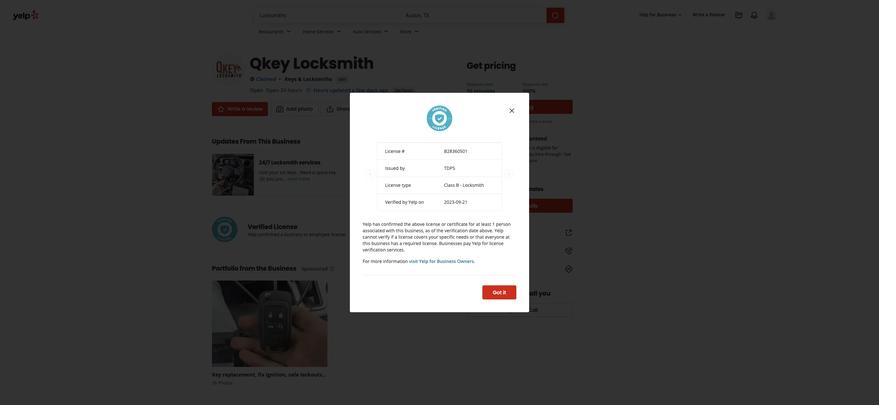 Task type: describe. For each thing, give the bounding box(es) containing it.
business logo image
[[212, 53, 245, 86]]

project
[[478, 145, 492, 151]]

needs
[[456, 234, 469, 240]]

verified by yelp on
[[385, 199, 424, 205]]

, for services
[[435, 169, 436, 176]]

eligible
[[536, 145, 551, 151]]

confirmed inside verified license yelp confirmed a business or employee license.
[[258, 231, 279, 238]]

license #
[[385, 148, 405, 154]]

license type
[[385, 182, 411, 188]]

keys
[[285, 76, 297, 83]]

business inside your project with this business is eligible for coverage up to $2,500 when you hire through 'get pricing.' terms apply.
[[512, 145, 531, 151]]

previous image for next icon
[[367, 170, 374, 178]]

business,
[[405, 228, 424, 234]]

36
[[212, 380, 217, 386]]

have
[[467, 289, 483, 298]]

quote
[[542, 119, 552, 124]]

1 commercial from the left
[[325, 372, 355, 379]]

confirmed inside yelp has confirmed the above license or certificate for at least 1 person associated with this business, as of the verification date above. yelp cannot verify if a license covers your specific needs or that everyone at this business has a required license. businesses pay yelp for license verification services.
[[381, 221, 403, 227]]

write a review
[[693, 12, 725, 18]]

required
[[403, 240, 421, 247]]

you right call at right bottom
[[539, 289, 551, 298]]

, for services
[[298, 169, 299, 176]]

spare for services
[[454, 169, 465, 176]]

updates from this business
[[212, 137, 300, 146]]

user actions element
[[634, 8, 786, 47]]

a inside info alert
[[352, 87, 355, 94]]

learn
[[512, 158, 525, 164]]

keys for services
[[287, 169, 297, 176]]

above.
[[479, 228, 493, 234]]

lost your car keys , need a spare key ,or you just… for services
[[259, 169, 336, 182]]

license for license type
[[385, 182, 401, 188]]

updates
[[212, 137, 239, 146]]

free
[[488, 186, 499, 193]]

got it
[[493, 289, 506, 296]]

call
[[526, 289, 537, 298]]

or for has
[[441, 221, 446, 227]]

24 chevron down v2 image for home services
[[335, 28, 343, 35]]

everyone
[[485, 234, 504, 240]]

review
[[246, 105, 263, 113]]

license inside verified license yelp confirmed a business or employee license.
[[274, 222, 297, 231]]

business inside yelp has confirmed the above license or certificate for at least 1 person associated with this business, as of the verification date above. yelp cannot verify if a license covers your specific needs or that everyone at this business has a required license. businesses pay yelp for license verification services.
[[372, 240, 390, 247]]

details
[[521, 202, 538, 210]]

1 horizontal spatial hours
[[402, 88, 413, 93]]

2023-09-21
[[444, 199, 468, 205]]

portfolio from the business element
[[202, 254, 455, 387]]

notifications image
[[750, 12, 758, 19]]

add
[[286, 105, 297, 113]]

by for backed
[[497, 135, 503, 142]]

estimates
[[518, 186, 544, 193]]

learn more link
[[512, 158, 537, 164]]

see hours
[[395, 88, 413, 93]]

class b - locksmith
[[444, 182, 484, 188]]

verify
[[378, 234, 390, 240]]

&
[[298, 76, 302, 83]]

visit
[[409, 258, 418, 264]]

tdps
[[444, 165, 455, 171]]

(737) 615-1503
[[467, 247, 502, 255]]

qkeylocksmith.com link
[[467, 229, 517, 236]]

1 lockouts, from the left
[[300, 372, 324, 379]]

read for services
[[425, 176, 435, 182]]

you down 24/7 locksmith services
[[267, 176, 274, 182]]

your for 24/7 locksmith services
[[269, 169, 278, 176]]

view
[[467, 266, 479, 273]]

0 horizontal spatial call
[[502, 202, 512, 210]]

24 chevron down v2 image for restaurants
[[285, 28, 293, 35]]

services for auto services
[[364, 28, 381, 34]]

24/7 for 24/7 locksmith services
[[259, 159, 270, 167]]

verified for license
[[248, 222, 273, 231]]

services
[[299, 159, 320, 167]]

license down the "see license information"
[[398, 234, 413, 240]]

class
[[444, 182, 455, 188]]

ignition,
[[266, 372, 287, 379]]

portfolio
[[212, 264, 238, 273]]

is
[[532, 145, 535, 151]]

a inside button
[[523, 307, 527, 314]]

if
[[391, 234, 394, 240]]

pay
[[463, 240, 471, 247]]

request a call button
[[467, 303, 573, 317]]

license. inside verified license yelp confirmed a business or employee license.
[[331, 231, 347, 238]]

see license information
[[382, 226, 441, 234]]

for inside user actions element
[[650, 12, 656, 18]]

the up the business, at the bottom of page
[[404, 221, 411, 227]]

call for details button
[[467, 199, 573, 213]]

pricing inside button
[[516, 103, 534, 111]]

just… for services
[[275, 176, 287, 182]]

verified for by
[[385, 199, 401, 205]]

you up type on the top left of the page
[[404, 176, 412, 182]]

services inside the updates from this business element
[[437, 159, 458, 167]]

add photo link
[[271, 102, 318, 116]]

locksmiths
[[303, 76, 332, 83]]

read for services
[[288, 176, 297, 182]]

,or for 24/7 locksmith services
[[259, 176, 265, 182]]

need for services
[[438, 169, 449, 176]]

ago
[[379, 87, 388, 94]]

to
[[493, 151, 498, 157]]

review
[[709, 12, 725, 18]]

info alert
[[306, 87, 388, 94]]

more inside got it dialog
[[371, 258, 382, 264]]

apply.
[[498, 158, 511, 164]]

that
[[476, 234, 484, 240]]

locksmith for 24/7 locksmith services
[[409, 159, 436, 167]]

b28360501
[[444, 148, 468, 154]]

license. inside yelp has confirmed the above license or certificate for at least 1 person associated with this business, as of the verification date above. yelp cannot verify if a license covers your specific needs or that everyone at this business has a required license. businesses pay yelp for license verification services.
[[422, 240, 438, 247]]

more up class
[[436, 176, 447, 182]]

sponsored
[[302, 266, 328, 273]]

yelp inside button
[[639, 12, 648, 18]]

the right of
[[437, 228, 443, 234]]

rate
[[541, 82, 548, 87]]

1 horizontal spatial at
[[506, 234, 510, 240]]

100%
[[522, 87, 536, 94]]

owners
[[457, 258, 474, 264]]

this
[[258, 137, 271, 146]]

or for license
[[304, 231, 308, 238]]

see for see hours
[[395, 88, 401, 93]]

for left details
[[513, 202, 520, 210]]

qkey locksmith
[[250, 53, 374, 74]]

0 vertical spatial pricing
[[484, 60, 516, 72]]

24 phone v2 image
[[565, 247, 573, 255]]

locksmith inside got it dialog
[[463, 182, 484, 188]]

76 locals recently requested a quote
[[487, 119, 552, 124]]

lost your car keys , need a spare key ,or you just… for services
[[397, 169, 474, 182]]

keys & locksmiths
[[285, 76, 332, 83]]

pricing.'
[[467, 158, 483, 164]]

license inside "button"
[[392, 226, 410, 234]]

coverage
[[467, 151, 486, 157]]

for more information visit yelp for business owners .
[[363, 258, 475, 264]]

guaranteed
[[517, 135, 547, 142]]

with inside your project with this business is eligible for coverage up to $2,500 when you hire through 'get pricing.' terms apply.
[[493, 145, 502, 151]]

0 vertical spatial get pricing
[[467, 60, 516, 72]]

10
[[467, 87, 473, 94]]

24 star v2 image
[[217, 105, 225, 113]]

76
[[487, 119, 492, 124]]

0 vertical spatial has
[[373, 221, 380, 227]]

response for 100%
[[522, 82, 540, 87]]

24 external link v2 image
[[565, 229, 573, 237]]

read more for services
[[288, 176, 310, 182]]

2 lockouts, from the left
[[356, 372, 380, 379]]

got it button
[[483, 286, 516, 300]]

terms
[[484, 158, 497, 164]]

share
[[336, 105, 351, 113]]

next image
[[440, 171, 447, 179]]

write for write a review
[[693, 12, 705, 18]]

license for license #
[[385, 148, 401, 154]]



Task type: locate. For each thing, give the bounding box(es) containing it.
locksmith left services
[[271, 159, 298, 167]]

see license information button
[[371, 223, 451, 237]]

claimed
[[256, 76, 276, 83]]

2023-
[[444, 199, 456, 205]]

more link
[[395, 23, 425, 42]]

business inside button
[[657, 12, 676, 18]]

1 horizontal spatial see
[[395, 88, 401, 93]]

updates from this business element
[[202, 127, 482, 196]]

0 horizontal spatial key
[[329, 169, 336, 176]]

at right everyone
[[506, 234, 510, 240]]

24 chevron down v2 image inside auto services link
[[382, 28, 390, 35]]

1 horizontal spatial just…
[[413, 176, 424, 182]]

2 horizontal spatial or
[[470, 234, 474, 240]]

spare down services
[[316, 169, 328, 176]]

0 horizontal spatial or
[[304, 231, 308, 238]]

requested
[[519, 119, 537, 124]]

license
[[385, 148, 401, 154], [385, 182, 401, 188], [274, 222, 297, 231]]

read down 24/7 locksmith services
[[288, 176, 297, 182]]

24 chevron down v2 image inside the restaurants link
[[285, 28, 293, 35]]

1 horizontal spatial your
[[407, 169, 416, 176]]

0 vertical spatial verification
[[445, 228, 468, 234]]

24 chevron down v2 image right auto services
[[382, 28, 390, 35]]

1 horizontal spatial need
[[438, 169, 449, 176]]

key
[[329, 169, 336, 176], [466, 169, 474, 176]]

for right 'visit'
[[430, 258, 436, 264]]

2 horizontal spatial services
[[437, 159, 458, 167]]

locksmith up edit
[[293, 53, 374, 74]]

see up verify
[[382, 226, 391, 234]]

need
[[300, 169, 311, 176], [438, 169, 449, 176]]

services right the home
[[317, 28, 334, 34]]

#
[[402, 148, 405, 154]]

1 horizontal spatial or
[[441, 221, 446, 227]]

license up if
[[392, 226, 410, 234]]

response rate 100%
[[522, 82, 548, 94]]

previous image
[[367, 170, 374, 178], [216, 171, 223, 179]]

read more for services
[[425, 176, 447, 182]]

24 chevron down v2 image left auto
[[335, 28, 343, 35]]

lost
[[259, 169, 268, 176], [397, 169, 405, 176]]

0 horizontal spatial lost your car keys , need a spare key ,or you just…
[[259, 169, 336, 182]]

2 vertical spatial license
[[274, 222, 297, 231]]

0 horizontal spatial information
[[383, 258, 408, 264]]

updated
[[330, 87, 351, 94]]

1 horizontal spatial response
[[522, 82, 540, 87]]

1 horizontal spatial with
[[493, 145, 502, 151]]

1 vertical spatial write
[[227, 105, 240, 113]]

0 vertical spatial license
[[385, 148, 401, 154]]

0 horizontal spatial license.
[[331, 231, 347, 238]]

0 horizontal spatial car
[[280, 169, 286, 176]]

2 vertical spatial by
[[402, 199, 407, 205]]

2 lost your car keys , need a spare key ,or you just… from the left
[[397, 169, 474, 182]]

0 horizontal spatial verification
[[363, 247, 386, 253]]

few
[[356, 87, 365, 94]]

$2,500
[[499, 151, 513, 157]]

verification down cannot in the left of the page
[[363, 247, 386, 253]]

,or up license type
[[397, 176, 403, 182]]

with up to
[[493, 145, 502, 151]]

your inside yelp has confirmed the above license or certificate for at least 1 person associated with this business, as of the verification date above. yelp cannot verify if a license covers your specific needs or that everyone at this business has a required license. businesses pay yelp for license verification services.
[[429, 234, 438, 240]]

hours up follow button
[[402, 88, 413, 93]]

business inside got it dialog
[[437, 258, 456, 264]]

for inside your project with this business is eligible for coverage up to $2,500 when you hire through 'get pricing.' terms apply.
[[552, 145, 558, 151]]

or
[[441, 221, 446, 227], [304, 231, 308, 238], [470, 234, 474, 240]]

previous image inside the updates from this business element
[[216, 171, 223, 179]]

24 chevron down v2 image for more
[[413, 28, 420, 35]]

0 horizontal spatial lost
[[259, 169, 268, 176]]

0 vertical spatial at
[[476, 221, 480, 227]]

services up next image
[[437, 159, 458, 167]]

from
[[240, 137, 257, 146]]

lost up license type
[[397, 169, 405, 176]]

get pricing up 76 locals recently requested a quote
[[506, 103, 534, 111]]

this down cannot in the left of the page
[[363, 240, 370, 247]]

2 open from the left
[[266, 87, 279, 94]]

0 horizontal spatial get
[[467, 60, 482, 72]]

you down is
[[527, 151, 534, 157]]

24/7 for 24/7 locksmith services
[[397, 159, 408, 167]]

1 horizontal spatial spare
[[454, 169, 465, 176]]

0 horizontal spatial this
[[363, 240, 370, 247]]

write inside user actions element
[[693, 12, 705, 18]]

1 vertical spatial verified
[[248, 222, 273, 231]]

hours
[[288, 87, 302, 94], [402, 88, 413, 93]]

1 horizontal spatial write
[[693, 12, 705, 18]]

lost for 24/7 locksmith services
[[397, 169, 405, 176]]

it
[[503, 289, 506, 296]]

response time 10 minutes
[[467, 82, 495, 94]]

your down 24/7 locksmith services
[[269, 169, 278, 176]]

24/7 down this
[[259, 159, 270, 167]]

this inside your project with this business is eligible for coverage up to $2,500 when you hire through 'get pricing.' terms apply.
[[504, 145, 511, 151]]

1 horizontal spatial lockouts,
[[356, 372, 380, 379]]

license up of
[[426, 221, 440, 227]]

at up date
[[476, 221, 480, 227]]

0 vertical spatial by
[[497, 135, 503, 142]]

24 chevron down v2 image inside the more link
[[413, 28, 420, 35]]

1 24/7 from the left
[[259, 159, 270, 167]]

need up class
[[438, 169, 449, 176]]

license. right the employee
[[331, 231, 347, 238]]

1 read more from the left
[[288, 176, 310, 182]]

need for services
[[300, 169, 311, 176]]

get inside button
[[506, 103, 515, 111]]

just… for services
[[413, 176, 424, 182]]

business inside 'element'
[[268, 264, 296, 273]]

more down hire
[[526, 158, 537, 164]]

1 vertical spatial has
[[391, 240, 398, 247]]

4 24 chevron down v2 image from the left
[[413, 28, 420, 35]]

2 read more from the left
[[425, 176, 447, 182]]

read more up class
[[425, 176, 447, 182]]

get pricing inside button
[[506, 103, 534, 111]]

1 key from the left
[[329, 169, 336, 176]]

2 commercial from the left
[[381, 372, 411, 379]]

for left the 16 chevron down v2 icon
[[650, 12, 656, 18]]

your up type on the top left of the page
[[407, 169, 416, 176]]

person
[[496, 221, 511, 227]]

1 horizontal spatial get
[[506, 103, 515, 111]]

call for details
[[502, 202, 538, 210]]

1 vertical spatial get pricing
[[506, 103, 534, 111]]

for up date
[[469, 221, 475, 227]]

1 horizontal spatial information
[[411, 226, 441, 234]]

locksmith right -
[[463, 182, 484, 188]]

1 horizontal spatial verified
[[385, 199, 401, 205]]

0 horizontal spatial your
[[269, 169, 278, 176]]

1 horizontal spatial call
[[528, 307, 538, 314]]

1 horizontal spatial this
[[396, 228, 404, 234]]

get up the response time 10 minutes
[[467, 60, 482, 72]]

open down 16 claim filled v2 icon
[[250, 87, 263, 94]]

services inside "link"
[[317, 28, 334, 34]]

key
[[212, 372, 221, 379]]

see for see license information
[[382, 226, 391, 234]]

16 chevron down v2 image
[[677, 12, 683, 18]]

spare for services
[[316, 169, 328, 176]]

car
[[280, 169, 286, 176], [417, 169, 424, 176]]

services right auto
[[364, 28, 381, 34]]

0 vertical spatial license.
[[331, 231, 347, 238]]

response
[[467, 82, 484, 87], [522, 82, 540, 87]]

locksmith for qkey locksmith
[[293, 53, 374, 74]]

0 horizontal spatial previous image
[[216, 171, 223, 179]]

your project with this business is eligible for coverage up to $2,500 when you hire through 'get pricing.' terms apply.
[[467, 145, 571, 164]]

24 chevron down v2 image inside home services "link"
[[335, 28, 343, 35]]

0 horizontal spatial hours
[[288, 87, 302, 94]]

0 vertical spatial verified
[[385, 199, 401, 205]]

hours right 24 at the top of the page
[[288, 87, 302, 94]]

visit yelp for business owners link
[[409, 258, 474, 264]]

1 lost from the left
[[259, 169, 268, 176]]

information for more
[[383, 258, 408, 264]]

0 horizontal spatial at
[[476, 221, 480, 227]]

1 vertical spatial license.
[[422, 240, 438, 247]]

24 camera v2 image
[[276, 105, 284, 113]]

1 spare from the left
[[316, 169, 328, 176]]

1 vertical spatial call
[[528, 307, 538, 314]]

next image
[[505, 170, 512, 178]]

2 ,or from the left
[[397, 176, 403, 182]]

car for services
[[417, 169, 424, 176]]

you inside your project with this business is eligible for coverage up to $2,500 when you hire through 'get pricing.' terms apply.
[[527, 151, 534, 157]]

1 read from the left
[[288, 176, 297, 182]]

get pricing
[[467, 60, 516, 72], [506, 103, 534, 111]]

3 24 chevron down v2 image from the left
[[382, 28, 390, 35]]

license down everyone
[[489, 240, 504, 247]]

locks
[[412, 372, 426, 379]]

restaurants link
[[254, 23, 298, 42]]

lost for 24/7 locksmith services
[[259, 169, 268, 176]]

0 horizontal spatial see
[[382, 226, 391, 234]]

16 info v2 image
[[306, 88, 311, 93]]

get pricing up the time
[[467, 60, 516, 72]]

1 horizontal spatial verification
[[445, 228, 468, 234]]

16 claim filled v2 image
[[250, 77, 255, 82]]

portfolio from the business
[[212, 264, 296, 273]]

see inside "button"
[[382, 226, 391, 234]]

2 , from the left
[[435, 169, 436, 176]]

0 horizontal spatial response
[[467, 82, 484, 87]]

1 keys from the left
[[287, 169, 297, 176]]

0 vertical spatial information
[[411, 226, 441, 234]]

got it dialog
[[0, 0, 879, 405]]

has up associated
[[373, 221, 380, 227]]

of
[[431, 228, 435, 234]]

1 need from the left
[[300, 169, 311, 176]]

1 horizontal spatial ,or
[[397, 176, 403, 182]]

car for services
[[280, 169, 286, 176]]

2 lost from the left
[[397, 169, 405, 176]]

0 horizontal spatial confirmed
[[258, 231, 279, 238]]

information up covers
[[411, 226, 441, 234]]

license. down covers
[[422, 240, 438, 247]]

1 vertical spatial with
[[386, 228, 395, 234]]

qkeylocksmith.com
[[467, 229, 517, 236]]

2 read from the left
[[425, 176, 435, 182]]

hours updated a few days ago
[[314, 87, 388, 94]]

0 horizontal spatial read
[[288, 176, 297, 182]]

0 horizontal spatial keys
[[287, 169, 297, 176]]

1 vertical spatial by
[[400, 165, 405, 171]]

0 horizontal spatial services
[[317, 28, 334, 34]]

business categories element
[[254, 23, 777, 42]]

2 24/7 from the left
[[397, 159, 408, 167]]

this left the business, at the bottom of page
[[396, 228, 404, 234]]

0 horizontal spatial lockouts,
[[300, 372, 324, 379]]

1 vertical spatial see
[[382, 226, 391, 234]]

for up through
[[552, 145, 558, 151]]

business
[[512, 145, 531, 151], [284, 231, 303, 238], [372, 240, 390, 247], [496, 289, 525, 298]]

learn more
[[512, 158, 537, 164]]

1 horizontal spatial lost
[[397, 169, 405, 176]]

0 vertical spatial with
[[493, 145, 502, 151]]

0 horizontal spatial open
[[250, 87, 263, 94]]

with inside yelp has confirmed the above license or certificate for at least 1 person associated with this business, as of the verification date above. yelp cannot verify if a license covers your specific needs or that everyone at this business has a required license. businesses pay yelp for license verification services.
[[386, 228, 395, 234]]

photos
[[218, 380, 233, 386]]

1 horizontal spatial has
[[391, 240, 398, 247]]

24 chevron down v2 image
[[285, 28, 293, 35], [335, 28, 343, 35], [382, 28, 390, 35], [413, 28, 420, 35]]

specific
[[439, 234, 455, 240]]

or inside verified license yelp confirmed a business or employee license.
[[304, 231, 308, 238]]

1 vertical spatial confirmed
[[258, 231, 279, 238]]

auto services link
[[348, 23, 395, 42]]

0 vertical spatial write
[[693, 12, 705, 18]]

0 horizontal spatial write
[[227, 105, 240, 113]]

2 horizontal spatial this
[[504, 145, 511, 151]]

verified
[[385, 199, 401, 205], [248, 222, 273, 231]]

24/7 locksmith services image
[[350, 154, 392, 196]]

1 open from the left
[[250, 87, 263, 94]]

hire
[[535, 151, 544, 157]]

close image
[[508, 107, 516, 115]]

auto services
[[353, 28, 381, 34]]

the inside 'element'
[[256, 264, 267, 273]]

more right the for
[[371, 258, 382, 264]]

1 vertical spatial verification
[[363, 247, 386, 253]]

minutes
[[474, 87, 495, 94]]

get up recently
[[506, 103, 515, 111]]

verified license yelp confirmed a business or employee license.
[[248, 222, 347, 238]]

, left next image
[[435, 169, 436, 176]]

business inside verified license yelp confirmed a business or employee license.
[[284, 231, 303, 238]]

backed
[[477, 135, 496, 142]]

more
[[400, 28, 411, 34]]

read more
[[288, 176, 310, 182], [425, 176, 447, 182]]

0 vertical spatial this
[[504, 145, 511, 151]]

service
[[480, 266, 499, 273]]

24 directions v2 image
[[565, 265, 573, 273]]

call down call at right bottom
[[528, 307, 538, 314]]

qkey
[[250, 53, 290, 74]]

write a review link
[[690, 9, 727, 21]]

write left review
[[693, 12, 705, 18]]

response inside the response time 10 minutes
[[467, 82, 484, 87]]

by for verified
[[402, 199, 407, 205]]

1 horizontal spatial keys
[[425, 169, 434, 176]]

home services
[[303, 28, 334, 34]]

1 response from the left
[[467, 82, 484, 87]]

1 vertical spatial information
[[383, 258, 408, 264]]

24/7 locksmith services
[[259, 159, 320, 167]]

response for 10
[[467, 82, 484, 87]]

key for services
[[329, 169, 336, 176]]

0 horizontal spatial commercial
[[325, 372, 355, 379]]

1 horizontal spatial 24/7
[[397, 159, 408, 167]]

2 response from the left
[[522, 82, 540, 87]]

24/7 down #
[[397, 159, 408, 167]]

see hours link
[[392, 87, 415, 95]]

license
[[426, 221, 440, 227], [392, 226, 410, 234], [398, 234, 413, 240], [489, 240, 504, 247]]

2 need from the left
[[438, 169, 449, 176]]

information inside got it dialog
[[383, 258, 408, 264]]

view service area link
[[467, 266, 512, 273]]

0 vertical spatial call
[[502, 202, 512, 210]]

24 chevron down v2 image right more at the left top
[[413, 28, 420, 35]]

0 vertical spatial get
[[467, 60, 482, 72]]

see
[[395, 88, 401, 93], [382, 226, 391, 234]]

by right backed
[[497, 135, 503, 142]]

1 horizontal spatial previous image
[[367, 170, 374, 178]]

1 24 chevron down v2 image from the left
[[285, 28, 293, 35]]

1 horizontal spatial car
[[417, 169, 424, 176]]

keys for services
[[425, 169, 434, 176]]

your for 24/7 locksmith services
[[407, 169, 416, 176]]

-
[[460, 182, 462, 188]]

0 horizontal spatial ,or
[[259, 176, 265, 182]]

locksmith up type on the top left of the page
[[409, 159, 436, 167]]

restaurants
[[259, 28, 284, 34]]

has up services.
[[391, 240, 398, 247]]

24 chevron down v2 image for auto services
[[382, 28, 390, 35]]

2 24 chevron down v2 image from the left
[[335, 28, 343, 35]]

read more down 24/7 locksmith services
[[288, 176, 310, 182]]

b
[[456, 182, 459, 188]]

2 key from the left
[[466, 169, 474, 176]]

information down services.
[[383, 258, 408, 264]]

verified inside got it dialog
[[385, 199, 401, 205]]

services
[[317, 28, 334, 34], [364, 28, 381, 34], [437, 159, 458, 167]]

have the business call you
[[467, 289, 551, 298]]

by for issued
[[400, 165, 405, 171]]

pricing
[[484, 60, 516, 72], [516, 103, 534, 111]]

the right from at left
[[256, 264, 267, 273]]

0 horizontal spatial need
[[300, 169, 311, 176]]

, down 24/7 locksmith services
[[298, 169, 299, 176]]

615-
[[480, 247, 490, 255]]

0 horizontal spatial 24/7
[[259, 159, 270, 167]]

follow button
[[395, 102, 432, 116]]

edit button
[[336, 76, 348, 84]]

keys & locksmiths link
[[285, 76, 332, 83]]

0 horizontal spatial ,
[[298, 169, 299, 176]]

1 horizontal spatial services
[[364, 28, 381, 34]]

home services link
[[298, 23, 348, 42]]

None search field
[[255, 8, 566, 23]]

open
[[250, 87, 263, 94], [266, 87, 279, 94]]

more
[[526, 158, 537, 164], [299, 176, 310, 182], [436, 176, 447, 182], [371, 258, 382, 264]]

1 vertical spatial this
[[396, 228, 404, 234]]

virtual
[[500, 186, 517, 193]]

,or right 24/7 locksmith services image
[[259, 176, 265, 182]]

16 info v2 image
[[329, 267, 334, 272]]

1 horizontal spatial lost your car keys , need a spare key ,or you just…
[[397, 169, 474, 182]]

by right issued
[[400, 165, 405, 171]]

you
[[527, 151, 534, 157], [267, 176, 274, 182], [404, 176, 412, 182], [539, 289, 551, 298]]

1 ,or from the left
[[259, 176, 265, 182]]

from
[[240, 264, 255, 273]]

a inside verified license yelp confirmed a business or employee license.
[[281, 231, 283, 238]]

1 vertical spatial pricing
[[516, 103, 534, 111]]

key for services
[[466, 169, 474, 176]]

yelp inside verified license yelp confirmed a business or employee license.
[[248, 231, 257, 238]]

2 spare from the left
[[454, 169, 465, 176]]

1 car from the left
[[280, 169, 286, 176]]

2 horizontal spatial your
[[429, 234, 438, 240]]

1 , from the left
[[298, 169, 299, 176]]

need down services
[[300, 169, 311, 176]]

locksmith for 24/7 locksmith services
[[271, 159, 298, 167]]

1 lost your car keys , need a spare key ,or you just… from the left
[[259, 169, 336, 182]]

0 horizontal spatial spare
[[316, 169, 328, 176]]

0 horizontal spatial has
[[373, 221, 380, 227]]

spare up -
[[454, 169, 465, 176]]

response inside response rate 100%
[[522, 82, 540, 87]]

pricing right 'close' image
[[516, 103, 534, 111]]

1 just… from the left
[[275, 176, 287, 182]]

verification down certificate
[[445, 228, 468, 234]]

write for write a review
[[227, 105, 240, 113]]

date
[[469, 228, 478, 234]]

response up 100%
[[522, 82, 540, 87]]

2 just… from the left
[[413, 176, 424, 182]]

24 chevron down v2 image right restaurants
[[285, 28, 293, 35]]

open left 24 at the top of the page
[[266, 87, 279, 94]]

information for license
[[411, 226, 441, 234]]

,or for 24/7 locksmith services
[[397, 176, 403, 182]]

this up the $2,500
[[504, 145, 511, 151]]

,
[[298, 169, 299, 176], [435, 169, 436, 176]]

0 vertical spatial see
[[395, 88, 401, 93]]

as
[[425, 228, 430, 234]]

1 horizontal spatial ,
[[435, 169, 436, 176]]

previous image for next image
[[216, 171, 223, 179]]

read left next image
[[425, 176, 435, 182]]

business
[[657, 12, 676, 18], [272, 137, 300, 146], [437, 258, 456, 264], [268, 264, 296, 273]]

1
[[492, 221, 495, 227]]

more down services
[[299, 176, 310, 182]]

response up 10
[[467, 82, 484, 87]]

for up 615-
[[482, 240, 488, 247]]

share button
[[321, 102, 357, 116]]

call down virtual
[[502, 202, 512, 210]]

or left the employee
[[304, 231, 308, 238]]

the right the have
[[484, 289, 495, 298]]

0 horizontal spatial with
[[386, 228, 395, 234]]

verified inside verified license yelp confirmed a business or employee license.
[[248, 222, 273, 231]]

services for home services
[[317, 28, 334, 34]]

information inside "button"
[[411, 226, 441, 234]]

24/7 locksmith services image
[[212, 154, 254, 196]]

pricing up the time
[[484, 60, 516, 72]]

days
[[366, 87, 378, 94]]

search image
[[552, 12, 559, 19]]

projects image
[[735, 12, 743, 19]]

1 horizontal spatial open
[[266, 87, 279, 94]]

2 vertical spatial this
[[363, 240, 370, 247]]

write a review link
[[212, 102, 268, 116]]

lost down 24/7 locksmith services
[[259, 169, 268, 176]]

1 vertical spatial license
[[385, 182, 401, 188]]

24 share v2 image
[[326, 105, 334, 113]]

24/7 locksmith services
[[397, 159, 458, 167]]

with up if
[[386, 228, 395, 234]]

locals
[[493, 119, 503, 124]]

or up specific
[[441, 221, 446, 227]]

2 car from the left
[[417, 169, 424, 176]]

1 horizontal spatial commercial
[[381, 372, 411, 379]]

0 horizontal spatial verified
[[248, 222, 273, 231]]

write right '24 star v2' image
[[227, 105, 240, 113]]

or down date
[[470, 234, 474, 240]]

see right "ago"
[[395, 88, 401, 93]]

2 keys from the left
[[425, 169, 434, 176]]

free virtual estimates
[[488, 186, 544, 193]]

by left on
[[402, 199, 407, 205]]

your down of
[[429, 234, 438, 240]]

1 horizontal spatial read more
[[425, 176, 447, 182]]



Task type: vqa. For each thing, say whether or not it's contained in the screenshot.
16 friends v2 image to the bottom
no



